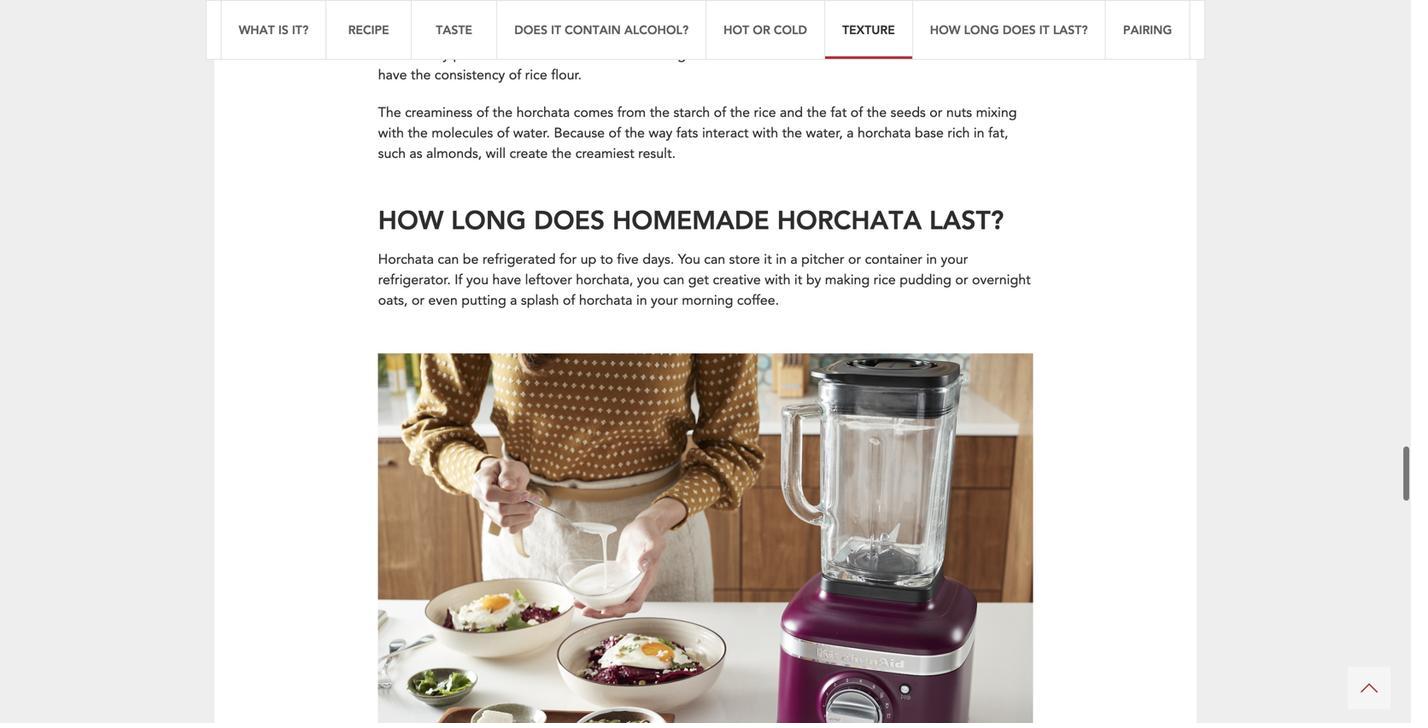 Task type: locate. For each thing, give the bounding box(es) containing it.
2 horizontal spatial can
[[704, 251, 726, 269]]

of up the creamiest on the left top
[[609, 124, 621, 143]]

in inside the texture of horchata is slightly grainy, but otherwise smooth and refreshing. to achieve this texture, be sure to fully pulverize the rice and cinnamon in a grinder. you will want the rice and cinnamon mixture to have the consistency of rice flour.
[[652, 45, 663, 64]]

it left by
[[795, 271, 803, 290]]

0 horizontal spatial have
[[378, 66, 407, 85]]

cinnamon down achieve
[[889, 45, 949, 64]]

be right texture,
[[1009, 25, 1025, 44]]

0 horizontal spatial will
[[486, 145, 506, 163]]

how up mixture
[[930, 22, 961, 38]]

last? left "pairing"
[[1053, 22, 1088, 38]]

be inside the texture of horchata is slightly grainy, but otherwise smooth and refreshing. to achieve this texture, be sure to fully pulverize the rice and cinnamon in a grinder. you will want the rice and cinnamon mixture to have the consistency of rice flour.
[[1009, 25, 1025, 44]]

slightly
[[539, 25, 582, 44]]

1 vertical spatial does
[[534, 203, 605, 236]]

does right this
[[1003, 22, 1036, 38]]

can up the if
[[438, 251, 459, 269]]

fully
[[424, 45, 449, 64]]

1 horizontal spatial does
[[1003, 22, 1036, 38]]

0 vertical spatial does
[[1003, 22, 1036, 38]]

0 horizontal spatial you
[[466, 271, 489, 290]]

and left "fat"
[[780, 104, 803, 122]]

1 the from the top
[[378, 25, 401, 44]]

0 horizontal spatial can
[[438, 251, 459, 269]]

0 horizontal spatial last?
[[930, 203, 1004, 236]]

hot or cold button
[[706, 0, 825, 60]]

the left seeds
[[867, 104, 887, 122]]

0 horizontal spatial does
[[534, 203, 605, 236]]

your up the pudding
[[941, 251, 968, 269]]

of left water.
[[497, 124, 509, 143]]

the up such on the top
[[378, 104, 401, 122]]

refrigerated
[[483, 251, 556, 269]]

will left the create
[[486, 145, 506, 163]]

1 vertical spatial long
[[451, 203, 526, 236]]

of up 'molecules'
[[477, 104, 489, 122]]

2 you from the left
[[637, 271, 660, 290]]

create
[[510, 145, 548, 163]]

can up get at the top of page
[[704, 251, 726, 269]]

molecules
[[432, 124, 493, 143]]

or
[[753, 22, 771, 38], [930, 104, 943, 122], [848, 251, 861, 269], [956, 271, 969, 290], [412, 292, 425, 310]]

achieve
[[882, 25, 929, 44]]

does up 'for'
[[534, 203, 605, 236]]

2 the from the top
[[378, 104, 401, 122]]

long
[[964, 22, 999, 38], [451, 203, 526, 236]]

be up putting
[[463, 251, 479, 269]]

it right does
[[551, 22, 561, 38]]

a down "fat"
[[847, 124, 854, 143]]

0 vertical spatial long
[[964, 22, 999, 38]]

what
[[239, 22, 275, 38]]

to
[[408, 45, 421, 64], [1003, 45, 1016, 64], [600, 251, 613, 269]]

otherwise
[[655, 25, 715, 44]]

the inside 'the creaminess of the horchata comes from the starch of the rice and the fat of the seeds or nuts mixing with the molecules of water. because of the way fats interact with the water, a horchata base rich in fat, such as almonds, will create the creamiest result.'
[[378, 104, 401, 122]]

does inside button
[[1003, 22, 1036, 38]]

horchata down horchata,
[[579, 292, 633, 310]]

1 vertical spatial last?
[[930, 203, 1004, 236]]

of down 'leftover'
[[563, 292, 575, 310]]

horchata up pulverize
[[469, 25, 522, 44]]

leftover
[[525, 271, 572, 290]]

with up coffee.
[[765, 271, 791, 290]]

you right the if
[[466, 271, 489, 290]]

0 horizontal spatial how
[[378, 203, 444, 236]]

0 vertical spatial will
[[755, 45, 775, 64]]

how up "horchata"
[[378, 203, 444, 236]]

you down 'five'
[[637, 271, 660, 290]]

five
[[617, 251, 639, 269]]

1 vertical spatial have
[[493, 271, 521, 290]]

alcohol?
[[625, 22, 689, 38]]

1 vertical spatial the
[[378, 104, 401, 122]]

how inside "how long does it last?" button
[[930, 22, 961, 38]]

1 horizontal spatial will
[[755, 45, 775, 64]]

can down days. you
[[663, 271, 685, 290]]

0 horizontal spatial be
[[463, 251, 479, 269]]

seeds
[[891, 104, 926, 122]]

1 horizontal spatial last?
[[1053, 22, 1088, 38]]

to left fully
[[408, 45, 421, 64]]

a inside 'the creaminess of the horchata comes from the starch of the rice and the fat of the seeds or nuts mixing with the molecules of water. because of the way fats interact with the water, a horchata base rich in fat, such as almonds, will create the creamiest result.'
[[847, 124, 854, 143]]

the creaminess of the horchata comes from the starch of the rice and the fat of the seeds or nuts mixing with the molecules of water. because of the way fats interact with the water, a horchata base rich in fat, such as almonds, will create the creamiest result.
[[378, 104, 1017, 163]]

1 vertical spatial will
[[486, 145, 506, 163]]

long inside button
[[964, 22, 999, 38]]

fats
[[676, 124, 699, 143]]

the texture of horchata is slightly grainy, but otherwise smooth and refreshing. to achieve this texture, be sure to fully pulverize the rice and cinnamon in a grinder. you will want the rice and cinnamon mixture to have the consistency of rice flour.
[[378, 25, 1025, 85]]

in down alcohol?
[[652, 45, 663, 64]]

how for how long does it last?
[[930, 22, 961, 38]]

last? up overnight
[[930, 203, 1004, 236]]

is
[[278, 22, 289, 38], [526, 25, 535, 44]]

last?
[[1053, 22, 1088, 38], [930, 203, 1004, 236]]

the up as
[[408, 124, 428, 143]]

horchata
[[469, 25, 522, 44], [517, 104, 570, 122], [858, 124, 911, 143], [777, 203, 922, 236], [579, 292, 633, 310]]

2 horizontal spatial to
[[1003, 45, 1016, 64]]

0 horizontal spatial your
[[651, 292, 678, 310]]

how for how long does homemade horchata last?
[[378, 203, 444, 236]]

long for how long does it last?
[[964, 22, 999, 38]]

the down 'refreshing.'
[[812, 45, 832, 64]]

can
[[438, 251, 459, 269], [704, 251, 726, 269], [663, 271, 685, 290]]

is inside button
[[278, 22, 289, 38]]

morning
[[682, 292, 733, 310]]

0 horizontal spatial long
[[451, 203, 526, 236]]

a inside the texture of horchata is slightly grainy, but otherwise smooth and refreshing. to achieve this texture, be sure to fully pulverize the rice and cinnamon in a grinder. you will want the rice and cinnamon mixture to have the consistency of rice flour.
[[667, 45, 674, 64]]

texture
[[405, 25, 449, 44]]

you
[[466, 271, 489, 290], [637, 271, 660, 290]]

0 horizontal spatial to
[[408, 45, 421, 64]]

be
[[1009, 25, 1025, 44], [463, 251, 479, 269]]

with
[[378, 124, 404, 143], [753, 124, 779, 143], [765, 271, 791, 290]]

how long does it last?
[[930, 22, 1088, 38]]

1 vertical spatial be
[[463, 251, 479, 269]]

does for it
[[1003, 22, 1036, 38]]

be inside horchata can be refrigerated for up to five days. you can store it in a pitcher or container in your refrigerator. if you have leftover horchata, you can get creative with it by making rice pudding or overnight oats, or even putting a splash of horchata in your morning coffee.
[[463, 251, 479, 269]]

the
[[378, 25, 401, 44], [378, 104, 401, 122]]

what is it?
[[239, 22, 309, 38]]

a down the otherwise
[[667, 45, 674, 64]]

with right interact
[[753, 124, 779, 143]]

creative
[[713, 271, 761, 290]]

long up refrigerated
[[451, 203, 526, 236]]

1 horizontal spatial to
[[600, 251, 613, 269]]

0 vertical spatial your
[[941, 251, 968, 269]]

long for how long does homemade horchata last?
[[451, 203, 526, 236]]

cinnamon
[[589, 45, 649, 64], [889, 45, 949, 64]]

texture button
[[825, 0, 912, 60]]

result.
[[638, 145, 676, 163]]

or up base
[[930, 104, 943, 122]]

it right texture,
[[1040, 22, 1050, 38]]

it?
[[292, 22, 309, 38]]

and inside 'the creaminess of the horchata comes from the starch of the rice and the fat of the seeds or nuts mixing with the molecules of water. because of the way fats interact with the water, a horchata base rich in fat, such as almonds, will create the creamiest result.'
[[780, 104, 803, 122]]

have down refrigerated
[[493, 271, 521, 290]]

is left it?
[[278, 22, 289, 38]]

comes
[[574, 104, 614, 122]]

water.
[[513, 124, 550, 143]]

to right up
[[600, 251, 613, 269]]

interact
[[702, 124, 749, 143]]

will right you
[[755, 45, 775, 64]]

to
[[864, 25, 879, 44]]

or down refrigerator.
[[412, 292, 425, 310]]

rice inside 'the creaminess of the horchata comes from the starch of the rice and the fat of the seeds or nuts mixing with the molecules of water. because of the way fats interact with the water, a horchata base rich in fat, such as almonds, will create the creamiest result.'
[[754, 104, 776, 122]]

horchata up water.
[[517, 104, 570, 122]]

1 horizontal spatial you
[[637, 271, 660, 290]]

your down days. you
[[651, 292, 678, 310]]

of right "fat"
[[851, 104, 863, 122]]

will
[[755, 45, 775, 64], [486, 145, 506, 163]]

0 vertical spatial the
[[378, 25, 401, 44]]

the for the texture of horchata is slightly grainy, but otherwise smooth and refreshing. to achieve this texture, be sure to fully pulverize the rice and cinnamon in a grinder. you will want the rice and cinnamon mixture to have the consistency of rice flour.
[[378, 25, 401, 44]]

and
[[768, 25, 791, 44], [562, 45, 585, 64], [862, 45, 885, 64], [780, 104, 803, 122]]

is left slightly
[[526, 25, 535, 44]]

horchata inside the texture of horchata is slightly grainy, but otherwise smooth and refreshing. to achieve this texture, be sure to fully pulverize the rice and cinnamon in a grinder. you will want the rice and cinnamon mixture to have the consistency of rice flour.
[[469, 25, 522, 44]]

horchata up pitcher
[[777, 203, 922, 236]]

1 vertical spatial how
[[378, 203, 444, 236]]

in left the fat,
[[974, 124, 985, 143]]

0 vertical spatial have
[[378, 66, 407, 85]]

rich
[[948, 124, 970, 143]]

how
[[930, 22, 961, 38], [378, 203, 444, 236]]

have down 'sure'
[[378, 66, 407, 85]]

the
[[512, 45, 532, 64], [812, 45, 832, 64], [411, 66, 431, 85], [493, 104, 513, 122], [650, 104, 670, 122], [730, 104, 750, 122], [807, 104, 827, 122], [867, 104, 887, 122], [408, 124, 428, 143], [625, 124, 645, 143], [782, 124, 802, 143], [552, 145, 572, 163]]

in
[[652, 45, 663, 64], [974, 124, 985, 143], [776, 251, 787, 269], [927, 251, 937, 269], [636, 292, 647, 310]]

0 vertical spatial last?
[[1053, 22, 1088, 38]]

0 vertical spatial how
[[930, 22, 961, 38]]

1 horizontal spatial how
[[930, 22, 961, 38]]

1 horizontal spatial cinnamon
[[889, 45, 949, 64]]

or right hot
[[753, 22, 771, 38]]

to down the how long does it last?
[[1003, 45, 1016, 64]]

the inside the texture of horchata is slightly grainy, but otherwise smooth and refreshing. to achieve this texture, be sure to fully pulverize the rice and cinnamon in a grinder. you will want the rice and cinnamon mixture to have the consistency of rice flour.
[[378, 25, 401, 44]]

base
[[915, 124, 944, 143]]

cinnamon down the grainy,
[[589, 45, 649, 64]]

0 horizontal spatial is
[[278, 22, 289, 38]]

horchata
[[378, 251, 434, 269]]

0 horizontal spatial cinnamon
[[589, 45, 649, 64]]

0 vertical spatial be
[[1009, 25, 1025, 44]]

1 vertical spatial your
[[651, 292, 678, 310]]

water,
[[806, 124, 843, 143]]

1 horizontal spatial long
[[964, 22, 999, 38]]

1 horizontal spatial is
[[526, 25, 535, 44]]

the up 'sure'
[[378, 25, 401, 44]]

of
[[453, 25, 465, 44], [509, 66, 521, 85], [477, 104, 489, 122], [714, 104, 726, 122], [851, 104, 863, 122], [497, 124, 509, 143], [609, 124, 621, 143], [563, 292, 575, 310]]

up
[[581, 251, 597, 269]]

sure
[[378, 45, 404, 64]]

your
[[941, 251, 968, 269], [651, 292, 678, 310]]

consistency
[[435, 66, 505, 85]]

horchata inside horchata can be refrigerated for up to five days. you can store it in a pitcher or container in your refrigerator. if you have leftover horchata, you can get creative with it by making rice pudding or overnight oats, or even putting a splash of horchata in your morning coffee.
[[579, 292, 633, 310]]

way
[[649, 124, 673, 143]]

1 horizontal spatial be
[[1009, 25, 1025, 44]]

long up mixture
[[964, 22, 999, 38]]

1 horizontal spatial have
[[493, 271, 521, 290]]



Task type: vqa. For each thing, say whether or not it's contained in the screenshot.
Store
yes



Task type: describe. For each thing, give the bounding box(es) containing it.
starch
[[674, 104, 710, 122]]

fat,
[[989, 124, 1009, 143]]

as
[[410, 145, 423, 163]]

does for homemade
[[534, 203, 605, 236]]

get
[[688, 271, 709, 290]]

the for the creaminess of the horchata comes from the starch of the rice and the fat of the seeds or nuts mixing with the molecules of water. because of the way fats interact with the water, a horchata base rich in fat, such as almonds, will create the creamiest result.
[[378, 104, 401, 122]]

will inside the texture of horchata is slightly grainy, but otherwise smooth and refreshing. to achieve this texture, be sure to fully pulverize the rice and cinnamon in a grinder. you will want the rice and cinnamon mixture to have the consistency of rice flour.
[[755, 45, 775, 64]]

in down 'five'
[[636, 292, 647, 310]]

even
[[428, 292, 458, 310]]

grinder.
[[678, 45, 725, 64]]

overnight
[[972, 271, 1031, 290]]

with up such on the top
[[378, 124, 404, 143]]

does it contain alcohol? button
[[497, 0, 706, 60]]

2 cinnamon from the left
[[889, 45, 949, 64]]

is inside the texture of horchata is slightly grainy, but otherwise smooth and refreshing. to achieve this texture, be sure to fully pulverize the rice and cinnamon in a grinder. you will want the rice and cinnamon mixture to have the consistency of rice flour.
[[526, 25, 535, 44]]

hot or cold
[[724, 22, 808, 38]]

of inside horchata can be refrigerated for up to five days. you can store it in a pitcher or container in your refrigerator. if you have leftover horchata, you can get creative with it by making rice pudding or overnight oats, or even putting a splash of horchata in your morning coffee.
[[563, 292, 575, 310]]

and up the want
[[768, 25, 791, 44]]

the up way
[[650, 104, 670, 122]]

refrigerator.
[[378, 271, 451, 290]]

texture
[[843, 22, 895, 38]]

contain
[[565, 22, 621, 38]]

splash
[[521, 292, 559, 310]]

in right 'store'
[[776, 251, 787, 269]]

the down the from
[[625, 124, 645, 143]]

will inside 'the creaminess of the horchata comes from the starch of the rice and the fat of the seeds or nuts mixing with the molecules of water. because of the way fats interact with the water, a horchata base rich in fat, such as almonds, will create the creamiest result.'
[[486, 145, 506, 163]]

and up flour.
[[562, 45, 585, 64]]

homemade
[[613, 203, 770, 236]]

last? inside button
[[1053, 22, 1088, 38]]

nuts
[[947, 104, 972, 122]]

container
[[865, 251, 923, 269]]

or right the pudding
[[956, 271, 969, 290]]

this
[[933, 25, 954, 44]]

the down does
[[512, 45, 532, 64]]

the down fully
[[411, 66, 431, 85]]

hot
[[724, 22, 750, 38]]

creaminess
[[405, 104, 473, 122]]

recipe button
[[326, 0, 411, 60]]

making
[[825, 271, 870, 290]]

have inside horchata can be refrigerated for up to five days. you can store it in a pitcher or container in your refrigerator. if you have leftover horchata, you can get creative with it by making rice pudding or overnight oats, or even putting a splash of horchata in your morning coffee.
[[493, 271, 521, 290]]

the up the water,
[[807, 104, 827, 122]]

or up making
[[848, 251, 861, 269]]

horchata,
[[576, 271, 633, 290]]

pitcher
[[802, 251, 845, 269]]

it inside button
[[1040, 22, 1050, 38]]

in up the pudding
[[927, 251, 937, 269]]

pudding
[[900, 271, 952, 290]]

putting
[[462, 292, 506, 310]]

recipe
[[348, 22, 389, 38]]

how long does it last? button
[[912, 0, 1105, 60]]

1 horizontal spatial can
[[663, 271, 685, 290]]

store
[[729, 251, 760, 269]]

a left pitcher
[[791, 251, 798, 269]]

smooth
[[718, 25, 765, 44]]

a left splash
[[510, 292, 517, 310]]

because
[[554, 124, 605, 143]]

from
[[617, 104, 646, 122]]

taste
[[436, 22, 473, 38]]

almonds,
[[426, 145, 482, 163]]

cold
[[774, 22, 808, 38]]

it inside button
[[551, 22, 561, 38]]

of right consistency
[[509, 66, 521, 85]]

mixing
[[976, 104, 1017, 122]]

mixture
[[953, 45, 999, 64]]

person putting dressing on a meal next to kitchenaid® blender image
[[378, 354, 1033, 724]]

such
[[378, 145, 406, 163]]

fat
[[831, 104, 847, 122]]

1 cinnamon from the left
[[589, 45, 649, 64]]

the down because
[[552, 145, 572, 163]]

how long does homemade horchata last?
[[378, 203, 1004, 236]]

pulverize
[[453, 45, 508, 64]]

with inside horchata can be refrigerated for up to five days. you can store it in a pitcher or container in your refrigerator. if you have leftover horchata, you can get creative with it by making rice pudding or overnight oats, or even putting a splash of horchata in your morning coffee.
[[765, 271, 791, 290]]

want
[[779, 45, 809, 64]]

the up interact
[[730, 104, 750, 122]]

the up 'molecules'
[[493, 104, 513, 122]]

horchata can be refrigerated for up to five days. you can store it in a pitcher or container in your refrigerator. if you have leftover horchata, you can get creative with it by making rice pudding or overnight oats, or even putting a splash of horchata in your morning coffee.
[[378, 251, 1031, 310]]

for
[[560, 251, 577, 269]]

pairing button
[[1105, 0, 1191, 60]]

to inside horchata can be refrigerated for up to five days. you can store it in a pitcher or container in your refrigerator. if you have leftover horchata, you can get creative with it by making rice pudding or overnight oats, or even putting a splash of horchata in your morning coffee.
[[600, 251, 613, 269]]

and down to
[[862, 45, 885, 64]]

by
[[806, 271, 821, 290]]

you
[[729, 45, 751, 64]]

texture,
[[958, 25, 1006, 44]]

pairing
[[1124, 22, 1172, 38]]

days. you
[[643, 251, 701, 269]]

oats,
[[378, 292, 408, 310]]

the left the water,
[[782, 124, 802, 143]]

grainy,
[[586, 25, 627, 44]]

horchata down seeds
[[858, 124, 911, 143]]

but
[[630, 25, 651, 44]]

it right 'store'
[[764, 251, 772, 269]]

what is it? button
[[221, 0, 326, 60]]

if
[[455, 271, 463, 290]]

rice inside horchata can be refrigerated for up to five days. you can store it in a pitcher or container in your refrigerator. if you have leftover horchata, you can get creative with it by making rice pudding or overnight oats, or even putting a splash of horchata in your morning coffee.
[[874, 271, 896, 290]]

taste button
[[411, 0, 497, 60]]

of up interact
[[714, 104, 726, 122]]

of up pulverize
[[453, 25, 465, 44]]

does
[[514, 22, 548, 38]]

coffee.
[[737, 292, 779, 310]]

or inside 'the creaminess of the horchata comes from the starch of the rice and the fat of the seeds or nuts mixing with the molecules of water. because of the way fats interact with the water, a horchata base rich in fat, such as almonds, will create the creamiest result.'
[[930, 104, 943, 122]]

have inside the texture of horchata is slightly grainy, but otherwise smooth and refreshing. to achieve this texture, be sure to fully pulverize the rice and cinnamon in a grinder. you will want the rice and cinnamon mixture to have the consistency of rice flour.
[[378, 66, 407, 85]]

flour.
[[551, 66, 582, 85]]

or inside button
[[753, 22, 771, 38]]

refreshing.
[[795, 25, 860, 44]]

does it contain alcohol?
[[514, 22, 689, 38]]

creamiest
[[576, 145, 635, 163]]

1 you from the left
[[466, 271, 489, 290]]

in inside 'the creaminess of the horchata comes from the starch of the rice and the fat of the seeds or nuts mixing with the molecules of water. because of the way fats interact with the water, a horchata base rich in fat, such as almonds, will create the creamiest result.'
[[974, 124, 985, 143]]

1 horizontal spatial your
[[941, 251, 968, 269]]



